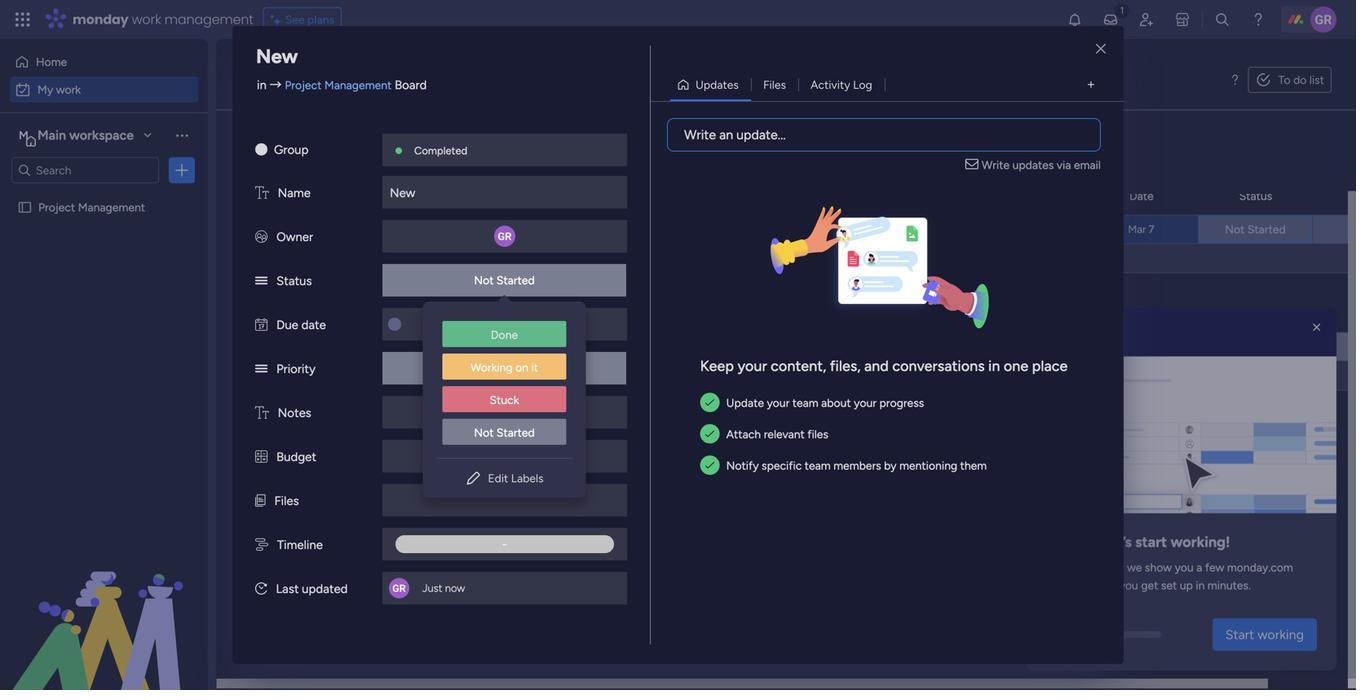 Task type: vqa. For each thing, say whether or not it's contained in the screenshot.
left PROJECT
yes



Task type: locate. For each thing, give the bounding box(es) containing it.
1 horizontal spatial board
[[886, 307, 916, 320]]

keep
[[700, 358, 734, 375]]

0 vertical spatial files
[[763, 78, 786, 92]]

0 horizontal spatial 0
[[364, 429, 371, 442]]

stuck option
[[442, 387, 566, 414]]

1 vertical spatial management
[[78, 201, 145, 214]]

few
[[1205, 561, 1224, 575]]

0 horizontal spatial work
[[56, 83, 81, 97]]

work down home
[[56, 83, 81, 97]]

mar inside new dialog
[[492, 318, 510, 331]]

main workspace
[[38, 128, 134, 143]]

project management link inside new dialog
[[285, 78, 392, 92]]

2 date from the top
[[1130, 307, 1154, 320]]

my work
[[241, 62, 350, 98]]

new down filter dashboard by text search box
[[390, 186, 415, 201]]

minutes.
[[1208, 579, 1251, 593]]

option
[[0, 193, 208, 196]]

labels
[[511, 472, 544, 486]]

your right about
[[854, 396, 877, 410]]

list box inside new dialog
[[423, 308, 586, 458]]

0 horizontal spatial write
[[684, 127, 716, 143]]

in → project management board
[[257, 78, 427, 93]]

team down files
[[805, 459, 831, 473]]

0 vertical spatial work
[[132, 10, 161, 29]]

0 horizontal spatial a
[[336, 541, 346, 562]]

just now
[[422, 582, 465, 595]]

list box
[[423, 308, 586, 458]]

updated
[[302, 582, 348, 597]]

work right monday
[[132, 10, 161, 29]]

item right "v2 sun" icon
[[273, 135, 296, 149]]

my work
[[38, 83, 81, 97]]

0 horizontal spatial files
[[274, 494, 299, 509]]

your right keep
[[738, 358, 767, 375]]

0 horizontal spatial date
[[301, 318, 326, 333]]

set
[[1161, 579, 1177, 593]]

0 vertical spatial team
[[792, 396, 818, 410]]

write an update...
[[684, 127, 786, 143]]

0 vertical spatial in
[[257, 78, 267, 93]]

1 horizontal spatial 0
[[399, 546, 406, 560]]

files inside button
[[763, 78, 786, 92]]

dapulse timeline column image
[[255, 538, 268, 553]]

1 horizontal spatial write
[[982, 158, 1010, 172]]

item inside "this week / 1 item"
[[368, 311, 391, 325]]

to
[[1278, 73, 1291, 87]]

a left few
[[1197, 561, 1202, 575]]

write left an
[[684, 127, 716, 143]]

write for write updates via email
[[982, 158, 1010, 172]]

0 horizontal spatial lottie animation element
[[0, 526, 208, 691]]

now
[[445, 582, 465, 595]]

0 vertical spatial board
[[395, 78, 427, 93]]

update feed image
[[1103, 11, 1119, 28]]

8
[[1148, 340, 1155, 354]]

1 horizontal spatial you
[[1175, 561, 1194, 575]]

workspace selection element
[[15, 126, 136, 147]]

1 horizontal spatial 1
[[367, 135, 372, 149]]

1 horizontal spatial a
[[1197, 561, 1202, 575]]

0 vertical spatial date
[[301, 318, 326, 333]]

list box containing done
[[423, 308, 586, 458]]

customize button
[[584, 129, 671, 155]]

follow
[[1046, 561, 1079, 575]]

0 vertical spatial 1
[[367, 135, 372, 149]]

0 horizontal spatial 1
[[361, 311, 366, 325]]

1 vertical spatial date
[[1130, 307, 1154, 320]]

in inside follow along as we show you a few monday.com basics to help you get set up in minutes.
[[1196, 579, 1205, 593]]

1 horizontal spatial in
[[988, 358, 1000, 375]]

main
[[38, 128, 66, 143]]

team for members
[[805, 459, 831, 473]]

my
[[241, 62, 278, 98], [38, 83, 53, 97]]

edit labels button
[[436, 466, 573, 492]]

0 vertical spatial lottie animation element
[[1027, 308, 1337, 513]]

new up →
[[256, 44, 298, 68]]

you up up
[[1175, 561, 1194, 575]]

0 vertical spatial date
[[1130, 189, 1154, 203]]

new left 'past'
[[246, 135, 270, 149]]

v2 file column image
[[255, 494, 265, 509]]

team for about
[[792, 396, 818, 410]]

v2 multiple person column image
[[255, 230, 267, 245]]

2 horizontal spatial in
[[1196, 579, 1205, 593]]

files button
[[751, 72, 798, 98]]

date
[[1130, 189, 1154, 203], [1130, 307, 1154, 320]]

done option
[[442, 321, 566, 349]]

1 vertical spatial team
[[805, 459, 831, 473]]

1 horizontal spatial items
[[409, 546, 437, 560]]

0 horizontal spatial project management
[[38, 201, 145, 214]]

in
[[257, 78, 267, 93], [988, 358, 1000, 375], [1196, 579, 1205, 593]]

hi greg, let's start working!
[[1046, 534, 1230, 551]]

as
[[1113, 561, 1124, 575]]

we
[[1127, 561, 1142, 575]]

date
[[301, 318, 326, 333], [349, 541, 384, 562]]

1 horizontal spatial project management
[[828, 224, 935, 238]]

past
[[274, 130, 306, 151]]

1 vertical spatial project management
[[828, 224, 935, 238]]

0 horizontal spatial mar 7
[[492, 318, 518, 331]]

date right due
[[301, 318, 326, 333]]

1 vertical spatial 1
[[361, 311, 366, 325]]

write
[[684, 127, 716, 143], [982, 158, 1010, 172]]

Filter dashboard by text search field
[[309, 129, 457, 155]]

1 vertical spatial board
[[886, 307, 916, 320]]

not started
[[1225, 223, 1286, 236], [474, 274, 535, 287], [1225, 340, 1286, 354], [474, 426, 535, 440]]

project
[[285, 78, 322, 92], [38, 201, 75, 214], [828, 224, 865, 238]]

0 vertical spatial project
[[285, 78, 322, 92]]

0 vertical spatial 7
[[1149, 223, 1154, 236]]

1 vertical spatial files
[[274, 494, 299, 509]]

0 horizontal spatial 7
[[512, 318, 518, 331]]

work for my
[[56, 83, 81, 97]]

my down home
[[38, 83, 53, 97]]

0 vertical spatial management
[[324, 78, 392, 92]]

None search field
[[309, 129, 457, 155]]

1 horizontal spatial project management link
[[825, 216, 976, 243]]

1 right week
[[361, 311, 366, 325]]

0 vertical spatial project management
[[38, 201, 145, 214]]

write left updates at the top of the page
[[982, 158, 1010, 172]]

write inside button
[[684, 127, 716, 143]]

status
[[1239, 189, 1272, 203], [276, 274, 312, 289], [1239, 307, 1272, 320]]

public board image
[[17, 200, 33, 215]]

1 horizontal spatial files
[[763, 78, 786, 92]]

project management list box
[[0, 190, 208, 442]]

project inside list box
[[38, 201, 75, 214]]

specific
[[762, 459, 802, 473]]

0 vertical spatial mar 7
[[1128, 223, 1154, 236]]

2 horizontal spatial management
[[867, 224, 935, 238]]

team left about
[[792, 396, 818, 410]]

up
[[1180, 579, 1193, 593]]

1 right dates
[[367, 135, 372, 149]]

files up update...
[[763, 78, 786, 92]]

my for my work
[[241, 62, 278, 98]]

0 vertical spatial mar
[[1128, 223, 1146, 236]]

0 horizontal spatial project management link
[[285, 78, 392, 92]]

files,
[[830, 358, 861, 375]]

management
[[324, 78, 392, 92], [78, 201, 145, 214], [867, 224, 935, 238]]

let's
[[1105, 534, 1132, 551]]

you down we
[[1119, 579, 1138, 593]]

item right week
[[368, 311, 391, 325]]

help image
[[1250, 11, 1266, 28]]

board up keep your content, files, and conversations in one place
[[886, 307, 916, 320]]

1 horizontal spatial mar 7
[[1128, 223, 1154, 236]]

1 vertical spatial you
[[1119, 579, 1138, 593]]

0 horizontal spatial board
[[395, 78, 427, 93]]

1
[[367, 135, 372, 149], [361, 311, 366, 325]]

1 horizontal spatial date
[[349, 541, 384, 562]]

work inside my work option
[[56, 83, 81, 97]]

on
[[516, 361, 528, 375]]

1 vertical spatial work
[[56, 83, 81, 97]]

0 vertical spatial write
[[684, 127, 716, 143]]

workspace
[[69, 128, 134, 143]]

select product image
[[15, 11, 31, 28]]

progress
[[879, 396, 924, 410]]

my work option
[[10, 77, 198, 103]]

relevant
[[764, 428, 805, 441]]

not inside option
[[474, 426, 494, 440]]

this
[[274, 307, 304, 327]]

board
[[395, 78, 427, 93], [886, 307, 916, 320]]

0 vertical spatial you
[[1175, 561, 1194, 575]]

item right dates
[[375, 135, 398, 149]]

1 horizontal spatial management
[[324, 78, 392, 92]]

2 vertical spatial project
[[828, 224, 865, 238]]

status inside new dialog
[[276, 274, 312, 289]]

customize
[[610, 135, 665, 149]]

1 inside "this week / 1 item"
[[361, 311, 366, 325]]

past dates / 1 item
[[274, 130, 398, 151]]

1 vertical spatial 7
[[512, 318, 518, 331]]

v2 status image
[[255, 362, 267, 377]]

my work link
[[10, 77, 198, 103]]

1 vertical spatial mar 7
[[492, 318, 518, 331]]

later /
[[274, 483, 326, 504]]

new dialog
[[0, 0, 1356, 691]]

this week / 1 item
[[274, 307, 391, 327]]

a inside follow along as we show you a few monday.com basics to help you get set up in minutes.
[[1197, 561, 1202, 575]]

date right without at bottom left
[[349, 541, 384, 562]]

a right without at bottom left
[[336, 541, 346, 562]]

project management
[[38, 201, 145, 214], [828, 224, 935, 238]]

envelope o image
[[965, 157, 982, 174]]

not started option
[[442, 419, 566, 447]]

my left work
[[241, 62, 278, 98]]

close image
[[1309, 320, 1325, 336]]

week
[[307, 307, 346, 327]]

updates button
[[670, 72, 751, 98]]

in left one
[[988, 358, 1000, 375]]

lottie animation element
[[1027, 308, 1337, 513], [0, 526, 208, 691]]

1 vertical spatial write
[[982, 158, 1010, 172]]

my inside my work option
[[38, 83, 53, 97]]

due
[[276, 318, 298, 333]]

1 horizontal spatial work
[[132, 10, 161, 29]]

invite members image
[[1138, 11, 1155, 28]]

close image
[[1096, 43, 1106, 55]]

start working
[[1225, 627, 1304, 643]]

0 vertical spatial items
[[374, 429, 402, 442]]

write for write an update...
[[684, 127, 716, 143]]

0 vertical spatial project management link
[[285, 78, 392, 92]]

1 vertical spatial lottie animation element
[[0, 526, 208, 691]]

1 date from the top
[[1130, 189, 1154, 203]]

your for keep
[[738, 358, 767, 375]]

0 horizontal spatial items
[[374, 429, 402, 442]]

search everything image
[[1214, 11, 1231, 28]]

work
[[284, 62, 350, 98]]

1 vertical spatial status
[[276, 274, 312, 289]]

start
[[1225, 627, 1254, 643]]

work for monday
[[132, 10, 161, 29]]

1 horizontal spatial project
[[285, 78, 322, 92]]

an
[[719, 127, 733, 143]]

attach relevant files
[[726, 428, 828, 441]]

1 vertical spatial items
[[409, 546, 437, 560]]

1 inside past dates / 1 item
[[367, 135, 372, 149]]

in left →
[[257, 78, 267, 93]]

along
[[1082, 561, 1110, 575]]

in right up
[[1196, 579, 1205, 593]]

project management link
[[285, 78, 392, 92], [825, 216, 976, 243]]

your up 'attach relevant files'
[[767, 396, 790, 410]]

2 horizontal spatial project
[[828, 224, 865, 238]]

1 horizontal spatial 7
[[1149, 223, 1154, 236]]

home link
[[10, 49, 198, 75]]

0 horizontal spatial my
[[38, 83, 53, 97]]

later
[[274, 483, 311, 504]]

1 vertical spatial project
[[38, 201, 75, 214]]

0 horizontal spatial management
[[78, 201, 145, 214]]

it
[[531, 361, 538, 375]]

1 vertical spatial 0
[[399, 546, 406, 560]]

do
[[1293, 73, 1307, 87]]

1 vertical spatial mar
[[492, 318, 510, 331]]

mar 7
[[1128, 223, 1154, 236], [492, 318, 518, 331]]

0 items
[[364, 429, 402, 442]]

v2 pulse updated log image
[[255, 582, 267, 597]]

files right v2 file column image
[[274, 494, 299, 509]]

follow along as we show you a few monday.com basics to help you get set up in minutes.
[[1046, 561, 1293, 593]]

new inside button
[[246, 135, 270, 149]]

team
[[792, 396, 818, 410], [805, 459, 831, 473]]

/
[[356, 130, 363, 151], [324, 189, 331, 210], [349, 307, 357, 327], [314, 483, 322, 504], [388, 541, 395, 562]]

2 vertical spatial in
[[1196, 579, 1205, 593]]

0 horizontal spatial project
[[38, 201, 75, 214]]

your for update
[[767, 396, 790, 410]]

1 horizontal spatial my
[[241, 62, 278, 98]]

not
[[1225, 223, 1245, 236], [474, 274, 494, 287], [1225, 340, 1245, 354], [474, 426, 494, 440]]

board up filter dashboard by text search box
[[395, 78, 427, 93]]

notifications image
[[1067, 11, 1083, 28]]

0
[[364, 429, 371, 442], [399, 546, 406, 560]]

→
[[270, 78, 282, 93]]

a
[[336, 541, 346, 562], [1197, 561, 1202, 575]]



Task type: describe. For each thing, give the bounding box(es) containing it.
notify
[[726, 459, 759, 473]]

management inside list box
[[78, 201, 145, 214]]

new down today
[[264, 223, 288, 237]]

date inside new dialog
[[301, 318, 326, 333]]

no file image
[[497, 491, 511, 510]]

0 vertical spatial 0
[[364, 429, 371, 442]]

v2 sun image
[[255, 143, 267, 157]]

email
[[1074, 158, 1101, 172]]

today
[[274, 189, 320, 210]]

last updated
[[276, 582, 348, 597]]

without
[[274, 541, 332, 562]]

1 vertical spatial in
[[988, 358, 1000, 375]]

priority
[[276, 362, 316, 377]]

Search in workspace field
[[34, 161, 136, 180]]

+
[[266, 369, 273, 383]]

notes
[[278, 406, 311, 421]]

activity log
[[811, 78, 872, 92]]

done
[[491, 328, 518, 342]]

lottie animation image
[[0, 526, 208, 691]]

working
[[470, 361, 513, 375]]

item inside past dates / 1 item
[[375, 135, 398, 149]]

not started inside option
[[474, 426, 535, 440]]

help
[[1095, 579, 1117, 593]]

basics
[[1046, 579, 1078, 593]]

notify specific team members by mentioning them
[[726, 459, 987, 473]]

get
[[1141, 579, 1158, 593]]

1 horizontal spatial lottie animation element
[[1027, 308, 1337, 513]]

attach
[[726, 428, 761, 441]]

due date
[[276, 318, 326, 333]]

0 vertical spatial status
[[1239, 189, 1272, 203]]

see plans
[[285, 13, 334, 27]]

2 vertical spatial mar
[[1128, 340, 1146, 354]]

greg,
[[1065, 534, 1102, 551]]

0 horizontal spatial in
[[257, 78, 267, 93]]

mentioning
[[899, 459, 957, 473]]

activity
[[811, 78, 850, 92]]

new item
[[246, 135, 296, 149]]

working!
[[1171, 534, 1230, 551]]

1 vertical spatial date
[[349, 541, 384, 562]]

v2 status image
[[255, 274, 267, 289]]

1 vertical spatial project management link
[[825, 216, 976, 243]]

help
[[1287, 649, 1316, 666]]

today /
[[274, 189, 335, 210]]

log
[[853, 78, 872, 92]]

conversations
[[892, 358, 985, 375]]

mar 8
[[1128, 340, 1155, 354]]

completed
[[414, 144, 467, 157]]

show
[[1145, 561, 1172, 575]]

update your team about your progress
[[726, 396, 924, 410]]

write an update... button
[[667, 118, 1101, 152]]

list
[[1310, 73, 1324, 87]]

1 image
[[1115, 1, 1129, 19]]

plans
[[307, 13, 334, 27]]

start working button
[[1212, 619, 1317, 652]]

project management inside project management list box
[[38, 201, 145, 214]]

monday marketplace image
[[1174, 11, 1191, 28]]

members
[[834, 459, 881, 473]]

monday
[[73, 10, 128, 29]]

item right the add
[[300, 369, 322, 383]]

monday.com
[[1227, 561, 1293, 575]]

dapulse numbers column image
[[255, 450, 267, 465]]

about
[[821, 396, 851, 410]]

start
[[1135, 534, 1167, 551]]

edit labels
[[488, 472, 544, 486]]

1 for this week /
[[361, 311, 366, 325]]

just
[[422, 582, 442, 595]]

2 vertical spatial management
[[867, 224, 935, 238]]

0 inside without a date / 0 items
[[399, 546, 406, 560]]

dapulse text column image
[[255, 406, 269, 421]]

group
[[274, 143, 309, 157]]

timeline
[[277, 538, 323, 553]]

greg robinson image
[[1310, 7, 1337, 33]]

1 for past dates /
[[367, 135, 372, 149]]

via
[[1057, 158, 1071, 172]]

management
[[165, 10, 253, 29]]

activity log button
[[798, 72, 885, 98]]

started inside option
[[497, 426, 535, 440]]

0 horizontal spatial you
[[1119, 579, 1138, 593]]

to do list button
[[1248, 67, 1332, 93]]

item inside 'new item' button
[[273, 135, 296, 149]]

management inside the in → project management board
[[324, 78, 392, 92]]

workspace image
[[15, 126, 32, 144]]

dates
[[310, 130, 352, 151]]

to do list
[[1278, 73, 1324, 87]]

to
[[1081, 579, 1092, 593]]

update...
[[736, 127, 786, 143]]

dapulse date column image
[[255, 318, 267, 333]]

working on it
[[470, 361, 538, 375]]

7 inside new dialog
[[512, 318, 518, 331]]

working on it option
[[442, 354, 566, 382]]

+ add item
[[266, 369, 322, 383]]

search image
[[438, 135, 451, 148]]

write updates via email
[[982, 158, 1101, 172]]

m
[[19, 128, 28, 142]]

dapulse text column image
[[255, 186, 269, 201]]

board inside new dialog
[[395, 78, 427, 93]]

my for my work
[[38, 83, 53, 97]]

see
[[285, 13, 305, 27]]

items inside without a date / 0 items
[[409, 546, 437, 560]]

budget
[[276, 450, 316, 465]]

mar 7 inside new dialog
[[492, 318, 518, 331]]

add
[[276, 369, 297, 383]]

update
[[726, 396, 764, 410]]

them
[[960, 459, 987, 473]]

owner
[[276, 230, 313, 245]]

home option
[[10, 49, 198, 75]]

add view image
[[1088, 79, 1094, 91]]

updates
[[696, 78, 739, 92]]

keep your content, files, and conversations in one place
[[700, 358, 1068, 375]]

working
[[1258, 627, 1304, 643]]

dapulse addbtn image
[[495, 499, 499, 505]]

hi
[[1046, 534, 1061, 551]]

last
[[276, 582, 299, 597]]

new item button
[[240, 129, 302, 155]]

project inside the in → project management board
[[285, 78, 322, 92]]

place
[[1032, 358, 1068, 375]]

content,
[[771, 358, 826, 375]]

2 vertical spatial status
[[1239, 307, 1272, 320]]



